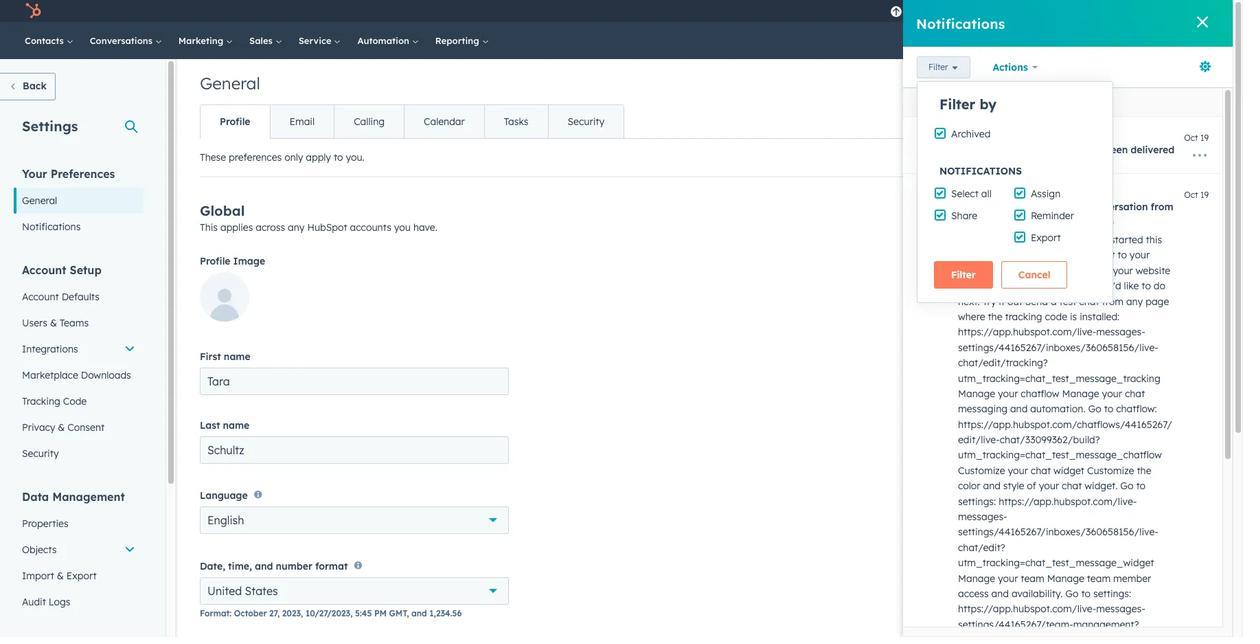 Task type: describe. For each thing, give the bounding box(es) containing it.
1 , from the left
[[301, 608, 303, 618]]

reporting link
[[427, 22, 497, 59]]

0 vertical spatial security link
[[548, 105, 624, 138]]

this
[[200, 221, 218, 234]]

defaults
[[62, 291, 100, 303]]

& for consent
[[58, 421, 65, 434]]

tracking code
[[22, 395, 87, 408]]

help image
[[1021, 6, 1034, 19]]

users & teams
[[22, 317, 89, 329]]

1 horizontal spatial general
[[200, 73, 260, 93]]

search button
[[1198, 29, 1221, 52]]

teams
[[60, 317, 89, 329]]

across
[[256, 221, 285, 234]]

marketplaces image
[[993, 6, 1005, 19]]

integrations button
[[14, 336, 144, 362]]

First name text field
[[200, 368, 509, 395]]

sales link
[[241, 22, 290, 59]]

consent
[[68, 421, 105, 434]]

notifications
[[22, 221, 81, 233]]

format
[[315, 560, 348, 572]]

calling
[[354, 115, 385, 128]]

users & teams link
[[14, 310, 144, 336]]

first name
[[200, 350, 251, 363]]

notifications button
[[1062, 0, 1085, 22]]

marketplace
[[22, 369, 78, 381]]

last name
[[200, 419, 250, 432]]

your preferences element
[[14, 166, 144, 240]]

first
[[200, 350, 221, 363]]

accounts
[[350, 221, 392, 234]]

menu containing apoptosis studios 2
[[881, 0, 1217, 22]]

upgrade
[[906, 7, 945, 18]]

integrations
[[22, 343, 78, 355]]

united states
[[208, 584, 278, 598]]

management
[[52, 490, 125, 504]]

back
[[23, 80, 47, 92]]

setup
[[70, 263, 102, 277]]

applies
[[221, 221, 253, 234]]

contacts
[[25, 35, 66, 46]]

english button
[[200, 507, 509, 534]]

format
[[200, 608, 230, 618]]

marketing
[[179, 35, 226, 46]]

1 vertical spatial and
[[412, 608, 427, 618]]

conversations
[[90, 35, 155, 46]]

downloads
[[81, 369, 131, 381]]

time,
[[228, 560, 252, 572]]

privacy
[[22, 421, 55, 434]]

calling icon button
[[958, 2, 982, 20]]

marketplace downloads link
[[14, 362, 144, 388]]

& for teams
[[50, 317, 57, 329]]

account setup
[[22, 263, 102, 277]]

objects
[[22, 544, 57, 556]]

notifications link
[[14, 214, 144, 240]]

profile image
[[200, 255, 265, 267]]

sales
[[249, 35, 275, 46]]

contacts link
[[16, 22, 82, 59]]

global this applies across any hubspot accounts you have.
[[200, 202, 438, 234]]

code
[[63, 395, 87, 408]]

general inside your preferences element
[[22, 194, 57, 207]]

0 horizontal spatial security link
[[14, 440, 144, 467]]

global
[[200, 202, 245, 219]]

security for the leftmost security link
[[22, 447, 59, 460]]

audit logs link
[[14, 589, 144, 615]]

united states button
[[200, 577, 509, 605]]

language
[[200, 490, 248, 502]]

hubspot image
[[25, 3, 41, 19]]

tracking code link
[[14, 388, 144, 414]]

audit
[[22, 596, 46, 608]]

properties link
[[14, 511, 144, 537]]

to
[[334, 151, 343, 164]]

export
[[66, 570, 97, 582]]

service
[[299, 35, 334, 46]]

marketplace downloads
[[22, 369, 131, 381]]

these preferences only apply to you.
[[200, 151, 365, 164]]

1,234.56
[[430, 608, 462, 618]]

:
[[230, 608, 232, 618]]

marketing link
[[170, 22, 241, 59]]

only
[[285, 151, 303, 164]]

automation
[[358, 35, 412, 46]]

profile for profile image
[[200, 255, 231, 267]]

properties
[[22, 517, 68, 530]]

format : october 27, 2023 , 10/27/2023 , 5:45 pm gmt , and 1,234.56
[[200, 608, 462, 618]]

marketplaces button
[[984, 0, 1013, 22]]

apply
[[306, 151, 331, 164]]



Task type: vqa. For each thing, say whether or not it's contained in the screenshot.
associated inside the "column header"
no



Task type: locate. For each thing, give the bounding box(es) containing it.
image
[[233, 255, 265, 267]]

0 vertical spatial name
[[224, 350, 251, 363]]

&
[[50, 317, 57, 329], [58, 421, 65, 434], [57, 570, 64, 582]]

tara schultz image
[[1096, 5, 1109, 17]]

import & export link
[[14, 563, 144, 589]]

profile up preferences
[[220, 115, 250, 128]]

your preferences
[[22, 167, 115, 181]]

0 vertical spatial &
[[50, 317, 57, 329]]

import & export
[[22, 570, 97, 582]]

1 vertical spatial general
[[22, 194, 57, 207]]

edit button
[[200, 272, 249, 326]]

0 vertical spatial general
[[200, 73, 260, 93]]

have.
[[414, 221, 438, 234]]

data management
[[22, 490, 125, 504]]

Last name text field
[[200, 436, 509, 464]]

reporting
[[436, 35, 482, 46]]

,
[[301, 608, 303, 618], [351, 608, 353, 618], [407, 608, 409, 618]]

settings image
[[1045, 6, 1057, 18]]

1 account from the top
[[22, 263, 66, 277]]

notifications image
[[1068, 6, 1080, 19]]

import
[[22, 570, 54, 582]]

account for account defaults
[[22, 291, 59, 303]]

1 vertical spatial security
[[22, 447, 59, 460]]

& right users
[[50, 317, 57, 329]]

objects button
[[14, 537, 144, 563]]

menu
[[881, 0, 1217, 22]]

security inside account setup element
[[22, 447, 59, 460]]

5:45
[[355, 608, 372, 618]]

settings link
[[1042, 4, 1059, 18]]

name for first name
[[224, 350, 251, 363]]

privacy & consent
[[22, 421, 105, 434]]

search image
[[1205, 36, 1214, 45]]

profile for profile
[[220, 115, 250, 128]]

profile
[[220, 115, 250, 128], [200, 255, 231, 267]]

0 vertical spatial profile
[[220, 115, 250, 128]]

tasks link
[[484, 105, 548, 138]]

1 vertical spatial profile
[[200, 255, 231, 267]]

account defaults
[[22, 291, 100, 303]]

tracking
[[22, 395, 60, 408]]

name right last
[[223, 419, 250, 432]]

account up users
[[22, 291, 59, 303]]

security for top security link
[[568, 115, 605, 128]]

2023
[[282, 608, 301, 618]]

1 horizontal spatial and
[[412, 608, 427, 618]]

, left 10/27/2023
[[301, 608, 303, 618]]

automation link
[[349, 22, 427, 59]]

hubspot link
[[16, 3, 52, 19]]

your
[[22, 167, 47, 181]]

calling icon image
[[964, 5, 976, 18]]

1 horizontal spatial security link
[[548, 105, 624, 138]]

0 horizontal spatial and
[[255, 560, 273, 572]]

profile inside navigation
[[220, 115, 250, 128]]

data management element
[[14, 489, 144, 615]]

upgrade image
[[891, 6, 903, 19]]

last
[[200, 419, 220, 432]]

& left export
[[57, 570, 64, 582]]

profile link
[[201, 105, 270, 138]]

service link
[[290, 22, 349, 59]]

general
[[200, 73, 260, 93], [22, 194, 57, 207]]

general up profile link
[[200, 73, 260, 93]]

1 vertical spatial &
[[58, 421, 65, 434]]

calendar link
[[404, 105, 484, 138]]

preferences
[[229, 151, 282, 164]]

users
[[22, 317, 47, 329]]

date, time, and number format
[[200, 560, 348, 572]]

help button
[[1016, 0, 1039, 22]]

apoptosis studios 2 button
[[1088, 0, 1216, 22]]

account defaults link
[[14, 284, 144, 310]]

date,
[[200, 560, 225, 572]]

, left 5:45
[[351, 608, 353, 618]]

1 vertical spatial security link
[[14, 440, 144, 467]]

profile left image
[[200, 255, 231, 267]]

account inside account defaults "link"
[[22, 291, 59, 303]]

name for last name
[[223, 419, 250, 432]]

& inside data management element
[[57, 570, 64, 582]]

1 vertical spatial account
[[22, 291, 59, 303]]

any
[[288, 221, 305, 234]]

calling link
[[334, 105, 404, 138]]

Search HubSpot search field
[[1040, 29, 1209, 52]]

2 account from the top
[[22, 291, 59, 303]]

2
[[1190, 5, 1195, 16]]

data
[[22, 490, 49, 504]]

security inside navigation
[[568, 115, 605, 128]]

10/27/2023
[[306, 608, 351, 618]]

conversations link
[[82, 22, 170, 59]]

, right the pm
[[407, 608, 409, 618]]

1 horizontal spatial security
[[568, 115, 605, 128]]

name right first
[[224, 350, 251, 363]]

2 vertical spatial &
[[57, 570, 64, 582]]

states
[[245, 584, 278, 598]]

gmt
[[389, 608, 407, 618]]

0 horizontal spatial ,
[[301, 608, 303, 618]]

0 horizontal spatial security
[[22, 447, 59, 460]]

0 vertical spatial account
[[22, 263, 66, 277]]

0 vertical spatial security
[[568, 115, 605, 128]]

account setup element
[[14, 263, 144, 467]]

general down the your
[[22, 194, 57, 207]]

email
[[290, 115, 315, 128]]

navigation
[[200, 104, 625, 139]]

and
[[255, 560, 273, 572], [412, 608, 427, 618]]

tasks
[[504, 115, 529, 128]]

these
[[200, 151, 226, 164]]

navigation containing profile
[[200, 104, 625, 139]]

hubspot
[[307, 221, 347, 234]]

number
[[276, 560, 313, 572]]

& right privacy
[[58, 421, 65, 434]]

general link
[[14, 188, 144, 214]]

account
[[22, 263, 66, 277], [22, 291, 59, 303]]

logs
[[49, 596, 70, 608]]

pm
[[374, 608, 387, 618]]

calendar
[[424, 115, 465, 128]]

0 vertical spatial and
[[255, 560, 273, 572]]

settings
[[22, 118, 78, 135]]

3 , from the left
[[407, 608, 409, 618]]

1 vertical spatial name
[[223, 419, 250, 432]]

and right time,
[[255, 560, 273, 572]]

account for account setup
[[22, 263, 66, 277]]

email link
[[270, 105, 334, 138]]

& for export
[[57, 570, 64, 582]]

apoptosis
[[1112, 5, 1154, 16]]

menu item
[[954, 0, 957, 22]]

privacy & consent link
[[14, 414, 144, 440]]

back link
[[0, 73, 56, 100]]

1 horizontal spatial ,
[[351, 608, 353, 618]]

you
[[394, 221, 411, 234]]

apoptosis studios 2
[[1112, 5, 1195, 16]]

2 , from the left
[[351, 608, 353, 618]]

account up account defaults
[[22, 263, 66, 277]]

and right gmt
[[412, 608, 427, 618]]

0 horizontal spatial general
[[22, 194, 57, 207]]

2 horizontal spatial ,
[[407, 608, 409, 618]]



